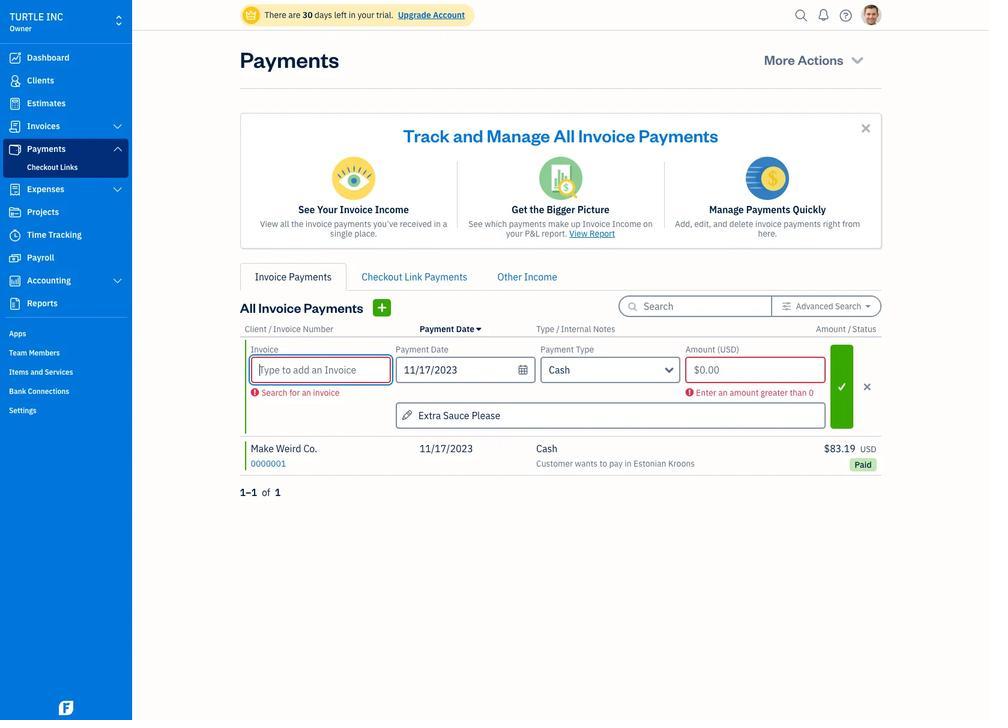 Task type: describe. For each thing, give the bounding box(es) containing it.
view inside see your invoice income view all the invoice payments you've received in a single place.
[[260, 219, 278, 230]]

link
[[405, 271, 423, 283]]

get the bigger picture image
[[539, 157, 582, 200]]

accounting
[[27, 275, 71, 286]]

checkout links
[[27, 163, 78, 172]]

other
[[498, 271, 522, 283]]

get
[[512, 204, 528, 216]]

add a new payment image
[[377, 300, 388, 315]]

0 vertical spatial date
[[456, 324, 475, 335]]

report
[[590, 228, 615, 239]]

view report
[[570, 228, 615, 239]]

in for there
[[349, 10, 356, 20]]

team members link
[[3, 344, 129, 362]]

expenses
[[27, 184, 64, 195]]

1 vertical spatial payment date
[[396, 344, 449, 355]]

inc
[[46, 11, 63, 23]]

edit,
[[695, 219, 712, 230]]

invoices link
[[3, 116, 129, 138]]

number
[[303, 324, 334, 335]]

reports
[[27, 298, 58, 309]]

settings link
[[3, 401, 129, 419]]

1 an from the left
[[302, 388, 311, 398]]

upgrade
[[398, 10, 431, 20]]

amount (usd)
[[686, 344, 740, 355]]

expenses link
[[3, 179, 129, 201]]

client / invoice number
[[245, 324, 334, 335]]

bank
[[9, 387, 26, 396]]

cash button
[[541, 357, 681, 383]]

invoice image
[[8, 121, 22, 133]]

see for your
[[298, 204, 315, 216]]

income inside see your invoice income view all the invoice payments you've received in a single place.
[[375, 204, 409, 216]]

notes
[[593, 324, 616, 335]]

delete
[[730, 219, 754, 230]]

chevron large down image for payments
[[112, 144, 123, 154]]

manage inside manage payments quickly add, edit, and delete invoice payments right from here.
[[709, 204, 744, 216]]

for
[[290, 388, 300, 398]]

enter
[[696, 388, 717, 398]]

dashboard
[[27, 52, 69, 63]]

are
[[289, 10, 301, 20]]

there
[[265, 10, 287, 20]]

and for services
[[30, 368, 43, 377]]

in inside see your invoice income view all the invoice payments you've received in a single place.
[[434, 219, 441, 230]]

and inside manage payments quickly add, edit, and delete invoice payments right from here.
[[714, 219, 728, 230]]

0 vertical spatial manage
[[487, 124, 550, 147]]

Amount (USD) text field
[[686, 357, 826, 383]]

estimates
[[27, 98, 66, 109]]

estonian
[[634, 458, 667, 469]]

time
[[27, 230, 46, 240]]

other income link
[[483, 263, 573, 291]]

Payment date in MM/DD/YYYY format text field
[[396, 357, 536, 383]]

search inside dropdown button
[[836, 301, 862, 312]]

1 vertical spatial search
[[261, 388, 288, 398]]

left
[[334, 10, 347, 20]]

see for which
[[469, 219, 483, 230]]

payment image
[[8, 144, 22, 156]]

type button
[[537, 324, 555, 335]]

go to help image
[[837, 6, 856, 24]]

Search text field
[[644, 297, 752, 316]]

payments inside manage payments quickly add, edit, and delete invoice payments right from here.
[[747, 204, 791, 216]]

owner
[[10, 24, 32, 33]]

and for manage
[[453, 124, 484, 147]]

freshbooks image
[[56, 701, 76, 716]]

right
[[823, 219, 841, 230]]

payment down the type button
[[541, 344, 574, 355]]

amount button
[[816, 324, 846, 335]]

client
[[245, 324, 267, 335]]

0000001
[[251, 458, 286, 469]]

the inside see your invoice income view all the invoice payments you've received in a single place.
[[291, 219, 304, 230]]

internal
[[561, 324, 591, 335]]

to
[[600, 458, 608, 469]]

report image
[[8, 298, 22, 310]]

0000001 link
[[251, 457, 286, 469]]

cash for cash customer wants to pay in estonian kroons
[[537, 443, 558, 455]]

bigger
[[547, 204, 575, 216]]

dashboard image
[[8, 52, 22, 64]]

2 an from the left
[[719, 388, 728, 398]]

reports link
[[3, 293, 129, 315]]

single
[[330, 228, 353, 239]]

payments for income
[[334, 219, 371, 230]]

Invoice text field
[[252, 358, 390, 382]]

here.
[[758, 228, 778, 239]]

1–1 of 1
[[240, 487, 281, 499]]

30
[[303, 10, 313, 20]]

turtle
[[10, 11, 44, 23]]

invoice for payments
[[756, 219, 782, 230]]

income inside the see which payments make up invoice income on your p&l report.
[[613, 219, 642, 230]]

status
[[853, 324, 877, 335]]

turtle inc owner
[[10, 11, 63, 33]]

pay
[[610, 458, 623, 469]]

payment type
[[541, 344, 594, 355]]

checkout link payments link
[[347, 263, 483, 291]]

/ for internal
[[557, 324, 560, 335]]

from
[[843, 219, 861, 230]]

all
[[280, 219, 289, 230]]

0
[[809, 388, 814, 398]]

project image
[[8, 207, 22, 219]]

services
[[45, 368, 73, 377]]

chevron large down image
[[112, 276, 123, 286]]

more actions
[[765, 51, 844, 68]]

type / internal notes
[[537, 324, 616, 335]]

caretdown image
[[866, 302, 871, 311]]

on
[[644, 219, 653, 230]]

amount
[[730, 388, 759, 398]]

caretdown image
[[477, 324, 481, 334]]

there are 30 days left in your trial. upgrade account
[[265, 10, 465, 20]]

0 vertical spatial your
[[358, 10, 374, 20]]

of
[[262, 487, 270, 499]]

cancel image
[[857, 380, 878, 394]]

projects link
[[3, 202, 129, 224]]

up
[[571, 219, 581, 230]]

settings
[[9, 406, 37, 415]]

accounting link
[[3, 270, 129, 292]]

account
[[433, 10, 465, 20]]

amount for amount / status
[[816, 324, 846, 335]]

manage payments quickly image
[[746, 157, 790, 200]]

11/17/2023
[[420, 443, 473, 455]]

see your invoice income view all the invoice payments you've received in a single place.
[[260, 204, 447, 239]]

payments inside invoice payments link
[[289, 271, 332, 283]]

invoice inside the see which payments make up invoice income on your p&l report.
[[583, 219, 611, 230]]

Notes (Optional) text field
[[396, 403, 826, 429]]

invoice payments
[[255, 271, 332, 283]]

other income
[[498, 271, 558, 283]]

see your invoice income image
[[332, 157, 375, 200]]

quickly
[[793, 204, 826, 216]]

invoice down invoice text box
[[313, 388, 340, 398]]

search image
[[792, 6, 811, 24]]



Task type: vqa. For each thing, say whether or not it's contained in the screenshot.
(United on the bottom right
no



Task type: locate. For each thing, give the bounding box(es) containing it.
timer image
[[8, 230, 22, 242]]

all
[[554, 124, 575, 147], [240, 299, 256, 316]]

search left caretdown image
[[836, 301, 862, 312]]

0 horizontal spatial and
[[30, 368, 43, 377]]

checkout up add a new payment image
[[362, 271, 403, 283]]

income
[[375, 204, 409, 216], [613, 219, 642, 230], [524, 271, 558, 283]]

and right track
[[453, 124, 484, 147]]

invoice payments link
[[240, 263, 347, 291]]

type up payment type
[[537, 324, 555, 335]]

1 vertical spatial manage
[[709, 204, 744, 216]]

income right other
[[524, 271, 558, 283]]

payments inside the see which payments make up invoice income on your p&l report.
[[509, 219, 546, 230]]

1 vertical spatial your
[[506, 228, 523, 239]]

an
[[302, 388, 311, 398], [719, 388, 728, 398]]

in for cash
[[625, 458, 632, 469]]

invoice for your
[[306, 219, 332, 230]]

1 vertical spatial amount
[[686, 344, 716, 355]]

kroons
[[669, 458, 695, 469]]

the right get
[[530, 204, 545, 216]]

0 horizontal spatial manage
[[487, 124, 550, 147]]

chevron large down image down estimates link
[[112, 122, 123, 132]]

checkout for checkout link payments
[[362, 271, 403, 283]]

see which payments make up invoice income on your p&l report.
[[469, 219, 653, 239]]

search for an invoice
[[261, 388, 340, 398]]

cash down payment type
[[549, 364, 570, 376]]

and right items at left bottom
[[30, 368, 43, 377]]

cash inside dropdown button
[[549, 364, 570, 376]]

1 horizontal spatial exclamationcircle image
[[686, 388, 694, 397]]

view left all
[[260, 219, 278, 230]]

and inside items and services link
[[30, 368, 43, 377]]

payments inside checkout link payments link
[[425, 271, 468, 283]]

amount down advanced search
[[816, 324, 846, 335]]

weird
[[276, 443, 301, 455]]

all invoice payments
[[240, 299, 364, 316]]

see left the which
[[469, 219, 483, 230]]

1 horizontal spatial an
[[719, 388, 728, 398]]

connections
[[28, 387, 69, 396]]

advanced search button
[[773, 297, 881, 316]]

chevrondown image
[[849, 51, 866, 68]]

1 vertical spatial and
[[714, 219, 728, 230]]

chevron large down image up checkout links link
[[112, 144, 123, 154]]

0 vertical spatial amount
[[816, 324, 846, 335]]

usd
[[861, 444, 877, 455]]

0 vertical spatial and
[[453, 124, 484, 147]]

your left p&l
[[506, 228, 523, 239]]

your
[[317, 204, 338, 216]]

all up client
[[240, 299, 256, 316]]

payment date left caretdown icon
[[420, 324, 475, 335]]

payment date button
[[420, 324, 481, 335]]

2 vertical spatial in
[[625, 458, 632, 469]]

$83.19 usd paid
[[825, 443, 877, 470]]

place.
[[355, 228, 377, 239]]

you've
[[373, 219, 398, 230]]

invoice inside see your invoice income view all the invoice payments you've received in a single place.
[[306, 219, 332, 230]]

view
[[260, 219, 278, 230], [570, 228, 588, 239]]

0 vertical spatial chevron large down image
[[112, 122, 123, 132]]

1 horizontal spatial manage
[[709, 204, 744, 216]]

payments
[[240, 45, 339, 73], [639, 124, 719, 147], [27, 144, 66, 154], [747, 204, 791, 216], [289, 271, 332, 283], [425, 271, 468, 283], [304, 299, 364, 316]]

1 horizontal spatial all
[[554, 124, 575, 147]]

your
[[358, 10, 374, 20], [506, 228, 523, 239]]

search
[[836, 301, 862, 312], [261, 388, 288, 398]]

exclamationcircle image
[[251, 388, 259, 397], [686, 388, 694, 397]]

links
[[60, 163, 78, 172]]

1 horizontal spatial /
[[557, 324, 560, 335]]

bank connections link
[[3, 382, 129, 400]]

cash inside cash customer wants to pay in estonian kroons
[[537, 443, 558, 455]]

wants
[[575, 458, 598, 469]]

cash for cash
[[549, 364, 570, 376]]

1 exclamationcircle image from the left
[[251, 388, 259, 397]]

chevron large down image
[[112, 122, 123, 132], [112, 144, 123, 154], [112, 185, 123, 195]]

checkout inside main element
[[27, 163, 59, 172]]

time tracking
[[27, 230, 82, 240]]

1 horizontal spatial view
[[570, 228, 588, 239]]

picture
[[578, 204, 610, 216]]

1 horizontal spatial checkout
[[362, 271, 403, 283]]

0 horizontal spatial your
[[358, 10, 374, 20]]

advanced
[[796, 301, 834, 312]]

0 horizontal spatial search
[[261, 388, 288, 398]]

2 vertical spatial chevron large down image
[[112, 185, 123, 195]]

invoice down your
[[306, 219, 332, 230]]

/ for invoice
[[269, 324, 272, 335]]

2 payments from the left
[[509, 219, 546, 230]]

1 horizontal spatial search
[[836, 301, 862, 312]]

payments
[[334, 219, 371, 230], [509, 219, 546, 230], [784, 219, 821, 230]]

0 horizontal spatial the
[[291, 219, 304, 230]]

in right left
[[349, 10, 356, 20]]

days
[[315, 10, 332, 20]]

more actions button
[[754, 45, 877, 74]]

0 vertical spatial in
[[349, 10, 356, 20]]

members
[[29, 348, 60, 357]]

view right make
[[570, 228, 588, 239]]

close image
[[859, 121, 873, 135]]

amount / status
[[816, 324, 877, 335]]

/ for status
[[848, 324, 852, 335]]

1 vertical spatial in
[[434, 219, 441, 230]]

the right all
[[291, 219, 304, 230]]

payments inside manage payments quickly add, edit, and delete invoice payments right from here.
[[784, 219, 821, 230]]

crown image
[[245, 9, 257, 21]]

projects
[[27, 207, 59, 217]]

manage payments quickly add, edit, and delete invoice payments right from here.
[[675, 204, 861, 239]]

payments down your
[[334, 219, 371, 230]]

apps
[[9, 329, 26, 338]]

chevron large down image down checkout links link
[[112, 185, 123, 195]]

2 vertical spatial and
[[30, 368, 43, 377]]

0 horizontal spatial view
[[260, 219, 278, 230]]

actions
[[798, 51, 844, 68]]

/ left status
[[848, 324, 852, 335]]

0 horizontal spatial /
[[269, 324, 272, 335]]

1 vertical spatial cash
[[537, 443, 558, 455]]

0 horizontal spatial an
[[302, 388, 311, 398]]

3 payments from the left
[[784, 219, 821, 230]]

1 payments from the left
[[334, 219, 371, 230]]

an right for
[[302, 388, 311, 398]]

payments down quickly
[[784, 219, 821, 230]]

1 chevron large down image from the top
[[112, 122, 123, 132]]

3 / from the left
[[848, 324, 852, 335]]

0 vertical spatial the
[[530, 204, 545, 216]]

in right pay
[[625, 458, 632, 469]]

1 / from the left
[[269, 324, 272, 335]]

1 vertical spatial income
[[613, 219, 642, 230]]

invoice right delete
[[756, 219, 782, 230]]

greater
[[761, 388, 788, 398]]

0 horizontal spatial exclamationcircle image
[[251, 388, 259, 397]]

income up you've
[[375, 204, 409, 216]]

2 chevron large down image from the top
[[112, 144, 123, 154]]

save image
[[832, 379, 853, 394]]

1–1
[[240, 487, 257, 499]]

payroll
[[27, 252, 54, 263]]

search left for
[[261, 388, 288, 398]]

which
[[485, 219, 507, 230]]

0 vertical spatial cash
[[549, 364, 570, 376]]

2 / from the left
[[557, 324, 560, 335]]

cash up "customer" at the bottom right of page
[[537, 443, 558, 455]]

main element
[[0, 0, 162, 720]]

clients
[[27, 75, 54, 86]]

1 vertical spatial date
[[431, 344, 449, 355]]

0 horizontal spatial amount
[[686, 344, 716, 355]]

/ right client
[[269, 324, 272, 335]]

time tracking link
[[3, 225, 129, 246]]

bank connections
[[9, 387, 69, 396]]

an right the enter
[[719, 388, 728, 398]]

income left on
[[613, 219, 642, 230]]

payments inside payments link
[[27, 144, 66, 154]]

checkout links link
[[5, 160, 126, 175]]

1 vertical spatial chevron large down image
[[112, 144, 123, 154]]

1 horizontal spatial see
[[469, 219, 483, 230]]

exclamationcircle image left the enter
[[686, 388, 694, 397]]

payments inside see your invoice income view all the invoice payments you've received in a single place.
[[334, 219, 371, 230]]

0 horizontal spatial in
[[349, 10, 356, 20]]

2 horizontal spatial /
[[848, 324, 852, 335]]

1 horizontal spatial amount
[[816, 324, 846, 335]]

/ right the type button
[[557, 324, 560, 335]]

received
[[400, 219, 432, 230]]

see inside see your invoice income view all the invoice payments you've received in a single place.
[[298, 204, 315, 216]]

date down payment date button at the top of the page
[[431, 344, 449, 355]]

1 horizontal spatial your
[[506, 228, 523, 239]]

1 horizontal spatial date
[[456, 324, 475, 335]]

payment date
[[420, 324, 475, 335], [396, 344, 449, 355]]

expense image
[[8, 184, 22, 196]]

1 vertical spatial type
[[576, 344, 594, 355]]

chevron large down image inside invoices link
[[112, 122, 123, 132]]

0 vertical spatial search
[[836, 301, 862, 312]]

1 vertical spatial all
[[240, 299, 256, 316]]

track and manage all invoice payments
[[403, 124, 719, 147]]

1 vertical spatial the
[[291, 219, 304, 230]]

payment left caretdown icon
[[420, 324, 454, 335]]

1 horizontal spatial type
[[576, 344, 594, 355]]

$83.19
[[825, 443, 856, 455]]

and
[[453, 124, 484, 147], [714, 219, 728, 230], [30, 368, 43, 377]]

settings image
[[782, 302, 792, 311]]

amount
[[816, 324, 846, 335], [686, 344, 716, 355]]

in inside cash customer wants to pay in estonian kroons
[[625, 458, 632, 469]]

items and services
[[9, 368, 73, 377]]

checkout for checkout links
[[27, 163, 59, 172]]

2 horizontal spatial in
[[625, 458, 632, 469]]

exclamationcircle image for enter
[[686, 388, 694, 397]]

1 horizontal spatial income
[[524, 271, 558, 283]]

invoice
[[306, 219, 332, 230], [756, 219, 782, 230], [313, 388, 340, 398]]

chart image
[[8, 275, 22, 287]]

1 vertical spatial see
[[469, 219, 483, 230]]

see left your
[[298, 204, 315, 216]]

0 horizontal spatial checkout
[[27, 163, 59, 172]]

2 horizontal spatial income
[[613, 219, 642, 230]]

your left trial. at left
[[358, 10, 374, 20]]

notifications image
[[814, 3, 834, 27]]

2 exclamationcircle image from the left
[[686, 388, 694, 397]]

your inside the see which payments make up invoice income on your p&l report.
[[506, 228, 523, 239]]

0 horizontal spatial income
[[375, 204, 409, 216]]

2 horizontal spatial and
[[714, 219, 728, 230]]

exclamationcircle image left for
[[251, 388, 259, 397]]

estimates link
[[3, 93, 129, 115]]

a
[[443, 219, 447, 230]]

all up get the bigger picture on the right of page
[[554, 124, 575, 147]]

invoice inside manage payments quickly add, edit, and delete invoice payments right from here.
[[756, 219, 782, 230]]

checkout up the expenses
[[27, 163, 59, 172]]

1 horizontal spatial the
[[530, 204, 545, 216]]

items and services link
[[3, 363, 129, 381]]

0 vertical spatial see
[[298, 204, 315, 216]]

money image
[[8, 252, 22, 264]]

and right "edit,"
[[714, 219, 728, 230]]

0 horizontal spatial see
[[298, 204, 315, 216]]

customer
[[537, 458, 573, 469]]

2 vertical spatial income
[[524, 271, 558, 283]]

chevron large down image inside expenses link
[[112, 185, 123, 195]]

payments down get
[[509, 219, 546, 230]]

0 horizontal spatial payments
[[334, 219, 371, 230]]

payments for add,
[[784, 219, 821, 230]]

chevron large down image for expenses
[[112, 185, 123, 195]]

see inside the see which payments make up invoice income on your p&l report.
[[469, 219, 483, 230]]

0 horizontal spatial all
[[240, 299, 256, 316]]

chevron large down image for invoices
[[112, 122, 123, 132]]

1 horizontal spatial and
[[453, 124, 484, 147]]

than
[[790, 388, 807, 398]]

amount for amount (usd)
[[686, 344, 716, 355]]

1 horizontal spatial in
[[434, 219, 441, 230]]

estimate image
[[8, 98, 22, 110]]

get the bigger picture
[[512, 204, 610, 216]]

2 horizontal spatial payments
[[784, 219, 821, 230]]

items
[[9, 368, 29, 377]]

0 vertical spatial payment date
[[420, 324, 475, 335]]

manage
[[487, 124, 550, 147], [709, 204, 744, 216]]

amount left (usd)
[[686, 344, 716, 355]]

type down internal
[[576, 344, 594, 355]]

invoice inside see your invoice income view all the invoice payments you've received in a single place.
[[340, 204, 373, 216]]

client image
[[8, 75, 22, 87]]

0 horizontal spatial date
[[431, 344, 449, 355]]

3 chevron large down image from the top
[[112, 185, 123, 195]]

date
[[456, 324, 475, 335], [431, 344, 449, 355]]

in left a
[[434, 219, 441, 230]]

cash
[[549, 364, 570, 376], [537, 443, 558, 455]]

exclamationcircle image for search
[[251, 388, 259, 397]]

trial.
[[376, 10, 394, 20]]

0 vertical spatial type
[[537, 324, 555, 335]]

team members
[[9, 348, 60, 357]]

payment date down payment date button at the top of the page
[[396, 344, 449, 355]]

0 vertical spatial all
[[554, 124, 575, 147]]

0 vertical spatial income
[[375, 204, 409, 216]]

date left caretdown icon
[[456, 324, 475, 335]]

payment down payment date button at the top of the page
[[396, 344, 429, 355]]

checkout link payments
[[362, 271, 468, 283]]

1 horizontal spatial payments
[[509, 219, 546, 230]]

1 vertical spatial checkout
[[362, 271, 403, 283]]

0 vertical spatial checkout
[[27, 163, 59, 172]]

0 horizontal spatial type
[[537, 324, 555, 335]]



